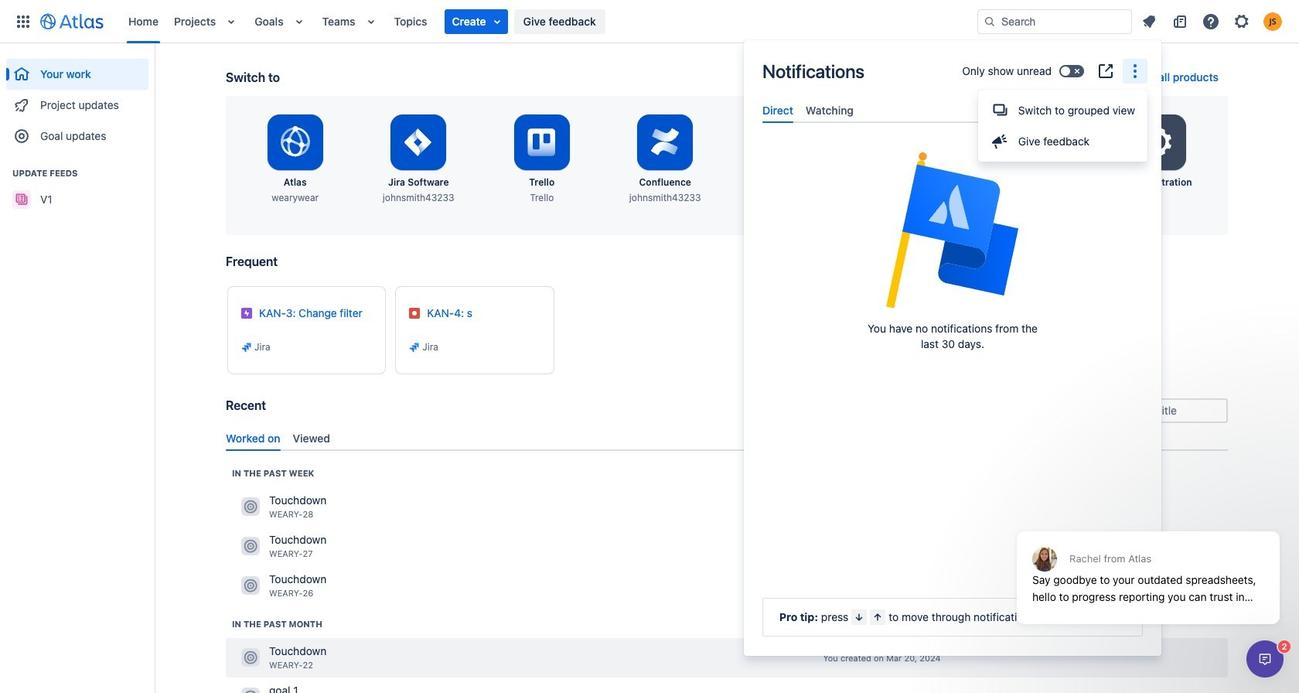 Task type: locate. For each thing, give the bounding box(es) containing it.
open notifications in a new tab image
[[1097, 62, 1116, 80]]

jira image
[[409, 341, 421, 354]]

notifications image
[[1141, 12, 1159, 31]]

townsquare image
[[241, 537, 260, 556], [241, 649, 260, 667]]

2 vertical spatial heading
[[232, 618, 323, 631]]

dialog
[[744, 40, 1162, 656], [1010, 494, 1288, 636], [1247, 641, 1284, 678]]

top element
[[9, 0, 978, 43]]

more image
[[1127, 62, 1145, 80]]

settings image
[[1233, 12, 1252, 31]]

1 vertical spatial townsquare image
[[241, 577, 260, 595]]

switch to... image
[[14, 12, 32, 31]]

list item
[[445, 9, 508, 34]]

heading for 1st townsquare image
[[232, 467, 314, 480]]

townsquare image
[[241, 498, 260, 516], [241, 577, 260, 595], [241, 688, 260, 693]]

jira image
[[241, 341, 253, 354], [241, 341, 253, 354], [409, 341, 421, 354]]

0 vertical spatial townsquare image
[[241, 537, 260, 556]]

banner
[[0, 0, 1300, 43]]

0 vertical spatial tab list
[[757, 97, 1150, 123]]

search image
[[1097, 404, 1110, 416]]

None search field
[[978, 9, 1133, 34]]

0 vertical spatial townsquare image
[[241, 498, 260, 516]]

Search field
[[978, 9, 1133, 34]]

tab panel
[[757, 123, 1150, 137]]

2 townsquare image from the top
[[241, 577, 260, 595]]

1 vertical spatial townsquare image
[[241, 649, 260, 667]]

list item inside list
[[445, 9, 508, 34]]

group
[[6, 43, 149, 156], [979, 90, 1148, 162], [6, 152, 149, 220]]

2 vertical spatial townsquare image
[[241, 688, 260, 693]]

account image
[[1264, 12, 1283, 31]]

tab list
[[757, 97, 1150, 123], [220, 425, 1235, 451]]

list
[[121, 0, 978, 43], [1136, 9, 1291, 34]]

1 vertical spatial heading
[[232, 467, 314, 480]]

settings image
[[1141, 124, 1178, 161]]

heading
[[6, 167, 149, 180], [232, 467, 314, 480], [232, 618, 323, 631]]



Task type: vqa. For each thing, say whether or not it's contained in the screenshot.
left updated
no



Task type: describe. For each thing, give the bounding box(es) containing it.
2 townsquare image from the top
[[241, 649, 260, 667]]

0 horizontal spatial list
[[121, 0, 978, 43]]

heading for first townsquare icon from the bottom
[[232, 618, 323, 631]]

search image
[[984, 15, 997, 27]]

arrow up image
[[872, 611, 885, 624]]

Filter by title field
[[1093, 400, 1227, 422]]

3 townsquare image from the top
[[241, 688, 260, 693]]

1 townsquare image from the top
[[241, 498, 260, 516]]

1 vertical spatial tab list
[[220, 425, 1235, 451]]

0 vertical spatial heading
[[6, 167, 149, 180]]

help image
[[1202, 12, 1221, 31]]

1 townsquare image from the top
[[241, 537, 260, 556]]

arrow down image
[[854, 611, 866, 624]]

1 horizontal spatial list
[[1136, 9, 1291, 34]]



